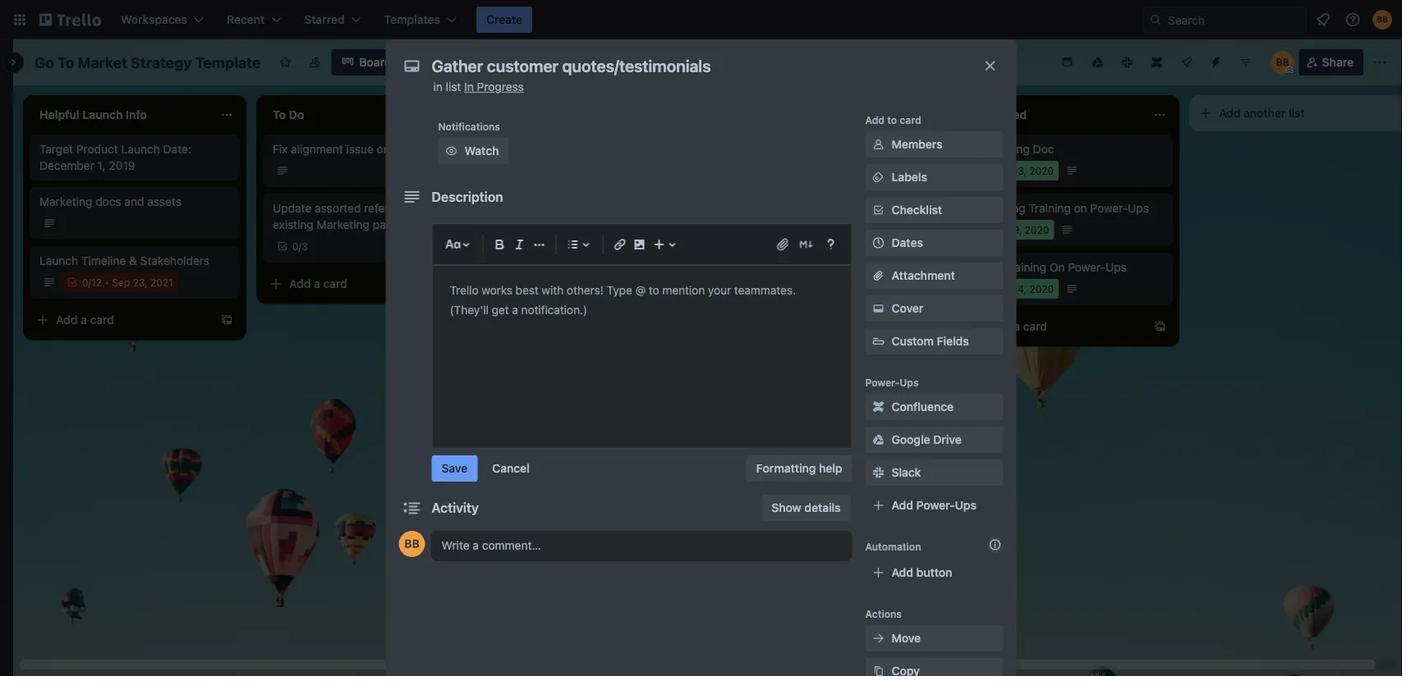 Task type: vqa. For each thing, say whether or not it's contained in the screenshot.
Color: black, title: "Needs Personalization" element
no



Task type: locate. For each thing, give the bounding box(es) containing it.
2020 down in-app announcement
[[793, 283, 817, 295]]

0 horizontal spatial add a card
[[56, 313, 114, 327]]

sm image for watch
[[443, 143, 460, 159]]

save button
[[432, 456, 477, 482]]

blog
[[739, 202, 763, 215]]

on for references
[[424, 202, 437, 215]]

gather
[[506, 143, 542, 156]]

3 jul from the top
[[759, 556, 773, 568]]

labels link
[[865, 164, 1003, 191]]

jul
[[759, 224, 773, 236], [759, 283, 773, 295], [759, 556, 773, 568]]

card down •
[[90, 313, 114, 327]]

0 horizontal spatial bob builder (bobbuilder40) image
[[399, 531, 425, 558]]

2020 for blog
[[791, 224, 816, 236]]

card down nov 14, 2020
[[1023, 320, 1047, 333]]

0 left 12
[[82, 277, 88, 288]]

sales training on power-ups
[[973, 261, 1127, 274]]

marketing down assorted
[[317, 218, 370, 232]]

ups
[[1128, 202, 1149, 215], [1106, 261, 1127, 274], [900, 377, 919, 389], [955, 499, 977, 513]]

12
[[91, 277, 102, 288]]

0 vertical spatial list
[[446, 80, 461, 94]]

2 horizontal spatial on
[[1074, 202, 1087, 215]]

marketing inside "link"
[[973, 202, 1025, 215]]

confluence
[[892, 400, 954, 414]]

0 horizontal spatial 0
[[82, 277, 88, 288]]

jul 23, 2020
[[759, 283, 817, 295]]

sm image inside cover link
[[870, 301, 887, 317]]

1 horizontal spatial 0
[[292, 241, 299, 252]]

power- down slack
[[916, 499, 955, 513]]

launch inside "link"
[[39, 254, 78, 268]]

0 horizontal spatial marketing
[[39, 195, 92, 209]]

cancel button
[[482, 456, 539, 482]]

dates
[[892, 236, 923, 250]]

2021
[[150, 277, 173, 288]]

notifications
[[438, 121, 500, 132]]

1 horizontal spatial list
[[1289, 106, 1305, 120]]

assorted
[[315, 202, 361, 215]]

23, down in-app announcement
[[775, 283, 790, 295]]

nov inside option
[[992, 283, 1011, 295]]

1 vertical spatial 0
[[82, 277, 88, 288]]

1 vertical spatial bob builder (bobbuilder40) image
[[399, 531, 425, 558]]

0 horizontal spatial add a card button
[[30, 307, 214, 333]]

custom
[[892, 335, 934, 348]]

jul left 31,
[[759, 556, 773, 568]]

add a card button
[[263, 271, 447, 297], [30, 307, 214, 333], [963, 314, 1147, 340]]

add a card down 14,
[[989, 320, 1047, 333]]

launch up 2019
[[121, 143, 160, 156]]

1 horizontal spatial a
[[314, 277, 320, 291]]

nov left 13,
[[992, 165, 1011, 177]]

add a card for docs
[[56, 313, 114, 327]]

0 horizontal spatial create from template… image
[[220, 314, 233, 327]]

sm image
[[443, 143, 460, 159], [870, 432, 887, 448]]

1 horizontal spatial sm image
[[870, 432, 887, 448]]

share
[[1322, 55, 1354, 69]]

power-ups
[[865, 377, 919, 389]]

1 vertical spatial jul
[[759, 283, 773, 295]]

link image
[[610, 235, 630, 255]]

post
[[766, 202, 790, 215]]

marketing for marketing docs and assets
[[39, 195, 92, 209]]

13,
[[1013, 165, 1027, 177]]

a for docs
[[81, 313, 87, 327]]

Write a comment text field
[[432, 531, 852, 561]]

nov inside checkbox
[[992, 165, 1011, 177]]

2020 inside checkbox
[[1029, 165, 1054, 177]]

2020 up 'view markdown' image
[[791, 224, 816, 236]]

on inside update assorted references on existing marketing pages
[[424, 202, 437, 215]]

on right issue
[[377, 143, 390, 156]]

2 horizontal spatial add a card button
[[963, 314, 1147, 340]]

2 horizontal spatial marketing
[[973, 202, 1025, 215]]

training for marketing
[[1029, 202, 1071, 215]]

show
[[772, 501, 801, 515]]

on
[[1050, 261, 1065, 274]]

marketing up nov 9, 2020 checkbox
[[973, 202, 1025, 215]]

open help dialog image
[[821, 235, 841, 255]]

card down update assorted references on existing marketing pages
[[323, 277, 348, 291]]

1 sm image from the top
[[870, 136, 887, 153]]

1 vertical spatial nov
[[992, 224, 1011, 236]]

marketing docs and assets
[[39, 195, 181, 209]]

3 sm image from the top
[[870, 202, 887, 218]]

0 horizontal spatial sm image
[[443, 143, 460, 159]]

card
[[900, 114, 921, 126], [323, 277, 348, 291], [90, 313, 114, 327], [1023, 320, 1047, 333]]

launch
[[121, 143, 160, 156], [39, 254, 78, 268]]

1 vertical spatial training
[[1004, 261, 1047, 274]]

0 horizontal spatial a
[[81, 313, 87, 327]]

announcement
[[801, 202, 882, 215], [778, 261, 859, 274]]

add a card down 3
[[289, 277, 348, 291]]

switch to… image
[[11, 11, 28, 28]]

0 horizontal spatial on
[[377, 143, 390, 156]]

sm image for move
[[870, 631, 887, 647]]

0 vertical spatial jul
[[759, 224, 773, 236]]

2 sm image from the top
[[870, 169, 887, 186]]

add a card
[[289, 277, 348, 291], [56, 313, 114, 327], [989, 320, 1047, 333]]

labels
[[892, 170, 927, 184]]

2 vertical spatial jul
[[759, 556, 773, 568]]

a for assorted
[[314, 277, 320, 291]]

1 horizontal spatial marketing
[[317, 218, 370, 232]]

automation
[[865, 541, 921, 553]]

1 vertical spatial list
[[1289, 106, 1305, 120]]

0 vertical spatial /
[[299, 241, 302, 252]]

add power-ups link
[[865, 493, 1003, 519]]

0 vertical spatial bob builder (bobbuilder40) image
[[1373, 10, 1392, 30]]

/ left •
[[88, 277, 91, 288]]

1 horizontal spatial bob builder (bobbuilder40) image
[[1373, 10, 1392, 30]]

newsletter
[[771, 534, 828, 547]]

attachment
[[892, 269, 955, 283]]

list
[[446, 80, 461, 94], [1289, 106, 1305, 120]]

strategy
[[131, 53, 192, 71]]

marketing for marketing training on power-ups
[[973, 202, 1025, 215]]

power- down messaging doc link
[[1090, 202, 1128, 215]]

add a card button for training
[[963, 314, 1147, 340]]

add a card button down 3
[[263, 271, 447, 297]]

1 horizontal spatial on
[[424, 202, 437, 215]]

2020 right 13,
[[1029, 165, 1054, 177]]

formatting help link
[[746, 456, 852, 482]]

1 jul from the top
[[759, 224, 773, 236]]

3 nov from the top
[[992, 283, 1011, 295]]

customer
[[545, 143, 595, 156]]

6 sm image from the top
[[870, 465, 887, 481]]

add
[[1219, 106, 1241, 120], [865, 114, 885, 126], [289, 277, 311, 291], [56, 313, 78, 327], [989, 320, 1011, 333], [892, 499, 913, 513], [892, 566, 913, 580]]

view markdown image
[[798, 237, 814, 253]]

jul left 19,
[[759, 224, 773, 236]]

training up nov 14, 2020
[[1004, 261, 1047, 274]]

1 vertical spatial /
[[88, 277, 91, 288]]

list right in
[[446, 80, 461, 94]]

move
[[892, 632, 921, 646]]

0 vertical spatial training
[[1029, 202, 1071, 215]]

sm image for checklist
[[870, 202, 887, 218]]

marketing down december
[[39, 195, 92, 209]]

Jul 31, 2020 checkbox
[[739, 552, 821, 572]]

jul 31, 2020
[[759, 556, 816, 568]]

italic ⌘i image
[[510, 235, 529, 255]]

1 horizontal spatial 23,
[[775, 283, 790, 295]]

nov left 14,
[[992, 283, 1011, 295]]

another
[[1244, 106, 1286, 120]]

0 notifications image
[[1313, 10, 1333, 30]]

1 horizontal spatial create from template… image
[[453, 278, 467, 291]]

training
[[1029, 202, 1071, 215], [1004, 261, 1047, 274]]

2020 right 31,
[[792, 556, 816, 568]]

sm image inside watch button
[[443, 143, 460, 159]]

jul 19, 2020
[[759, 224, 816, 236]]

workspace visible image
[[308, 56, 322, 69]]

0 horizontal spatial list
[[446, 80, 461, 94]]

0 horizontal spatial launch
[[39, 254, 78, 268]]

jul for post
[[759, 224, 773, 236]]

23, right sep at left
[[133, 277, 147, 288]]

a down 0 / 12 • sep 23, 2021
[[81, 313, 87, 327]]

0 horizontal spatial /
[[88, 277, 91, 288]]

create from template… image for update assorted references on existing marketing pages
[[453, 278, 467, 291]]

doc
[[1033, 143, 1054, 156]]

0 vertical spatial sm image
[[443, 143, 460, 159]]

add a card down 12
[[56, 313, 114, 327]]

open information menu image
[[1345, 11, 1361, 28]]

a down update assorted references on existing marketing pages
[[314, 277, 320, 291]]

add a card button down sep at left
[[30, 307, 214, 333]]

add a card button down nov 14, 2020
[[963, 314, 1147, 340]]

training up the nov 9, 2020
[[1029, 202, 1071, 215]]

sm image left google
[[870, 432, 887, 448]]

announcement down open help dialog "icon"
[[778, 261, 859, 274]]

a for training
[[1014, 320, 1020, 333]]

on right references at the top of the page
[[424, 202, 437, 215]]

2020 for marketing
[[1025, 224, 1049, 236]]

sm image for members
[[870, 136, 887, 153]]

marketing inside update assorted references on existing marketing pages
[[317, 218, 370, 232]]

attachment button
[[865, 263, 1003, 289]]

4 sm image from the top
[[870, 301, 887, 317]]

marketing
[[39, 195, 92, 209], [973, 202, 1025, 215], [317, 218, 370, 232]]

create from template… image
[[453, 278, 467, 291], [220, 314, 233, 327], [1153, 320, 1166, 333]]

sm image left watch
[[443, 143, 460, 159]]

more formatting image
[[529, 235, 549, 255]]

0
[[292, 241, 299, 252], [82, 277, 88, 288]]

1 vertical spatial sm image
[[870, 432, 887, 448]]

training for sales
[[1004, 261, 1047, 274]]

in
[[433, 80, 443, 94]]

on inside "link"
[[1074, 202, 1087, 215]]

0 / 3
[[292, 241, 308, 252]]

add a card button for docs
[[30, 307, 214, 333]]

watch
[[465, 144, 499, 158]]

messaging
[[973, 143, 1030, 156]]

1 vertical spatial announcement
[[778, 261, 859, 274]]

19,
[[775, 224, 789, 236]]

stakeholders
[[140, 254, 209, 268]]

2020 for in-
[[793, 283, 817, 295]]

messaging doc link
[[973, 141, 1163, 158]]

nov left 9,
[[992, 224, 1011, 236]]

on for issue
[[377, 143, 390, 156]]

/
[[299, 241, 302, 252], [88, 277, 91, 288]]

dates button
[[865, 230, 1003, 256]]

go
[[34, 53, 54, 71]]

formatting
[[756, 462, 816, 476]]

jul down app
[[759, 283, 773, 295]]

sm image
[[870, 136, 887, 153], [870, 169, 887, 186], [870, 202, 887, 218], [870, 301, 887, 317], [870, 399, 887, 416], [870, 465, 887, 481], [870, 631, 887, 647], [870, 664, 887, 677]]

messaging doc
[[973, 143, 1054, 156]]

1 horizontal spatial add a card
[[289, 277, 348, 291]]

create from template… image for marketing docs and assets
[[220, 314, 233, 327]]

0 vertical spatial nov
[[992, 165, 1011, 177]]

training inside "link"
[[1029, 202, 1071, 215]]

None text field
[[423, 51, 966, 80]]

target product launch date: december 1, 2019
[[39, 143, 191, 172]]

attach and insert link image
[[775, 237, 791, 253]]

0 left 3
[[292, 241, 299, 252]]

2 vertical spatial nov
[[992, 283, 1011, 295]]

1 horizontal spatial /
[[299, 241, 302, 252]]

watch button
[[438, 138, 509, 164]]

0 vertical spatial launch
[[121, 143, 160, 156]]

nov
[[992, 165, 1011, 177], [992, 224, 1011, 236], [992, 283, 1011, 295]]

sm image inside members link
[[870, 136, 887, 153]]

drive
[[933, 433, 962, 447]]

primary element
[[0, 0, 1402, 39]]

a down nov 14, 2020 option
[[1014, 320, 1020, 333]]

sm image inside move link
[[870, 631, 887, 647]]

in progress link
[[464, 80, 524, 94]]

sm image inside labels link
[[870, 169, 887, 186]]

1 horizontal spatial add a card button
[[263, 271, 447, 297]]

image image
[[630, 235, 649, 255]]

activity
[[432, 501, 479, 516]]

/ down existing on the left of page
[[299, 241, 302, 252]]

bob builder (bobbuilder40) image
[[1373, 10, 1392, 30], [399, 531, 425, 558]]

on down messaging doc link
[[1074, 202, 1087, 215]]

0 vertical spatial 0
[[292, 241, 299, 252]]

2 horizontal spatial add a card
[[989, 320, 1047, 333]]

target
[[39, 143, 73, 156]]

1 horizontal spatial launch
[[121, 143, 160, 156]]

add button
[[892, 566, 952, 580]]

2 horizontal spatial create from template… image
[[1153, 320, 1166, 333]]

2 jul from the top
[[759, 283, 773, 295]]

add button button
[[865, 560, 1003, 586]]

nov inside checkbox
[[992, 224, 1011, 236]]

create from template… image for marketing training on power-ups
[[1153, 320, 1166, 333]]

slack
[[892, 466, 921, 480]]

7 sm image from the top
[[870, 631, 887, 647]]

2020 right 9,
[[1025, 224, 1049, 236]]

announcement up open help dialog "icon"
[[801, 202, 882, 215]]

sm image inside checklist "link"
[[870, 202, 887, 218]]

5 sm image from the top
[[870, 399, 887, 416]]

2 nov from the top
[[992, 224, 1011, 236]]

list right another
[[1289, 106, 1305, 120]]

2020 inside checkbox
[[1025, 224, 1049, 236]]

formatting help
[[756, 462, 842, 476]]

2 horizontal spatial a
[[1014, 320, 1020, 333]]

alignment
[[291, 143, 343, 156]]

1 nov from the top
[[992, 165, 1011, 177]]

2019
[[109, 159, 135, 172]]

launch left timeline
[[39, 254, 78, 268]]

1 vertical spatial launch
[[39, 254, 78, 268]]

date:
[[163, 143, 191, 156]]

sm image for labels
[[870, 169, 887, 186]]

2020 right 14,
[[1030, 283, 1054, 295]]

add inside button
[[1219, 106, 1241, 120]]



Task type: describe. For each thing, give the bounding box(es) containing it.
add a card for training
[[989, 320, 1047, 333]]

card for update assorted references on existing marketing pages
[[323, 277, 348, 291]]

sm image for slack
[[870, 465, 887, 481]]

2020 for email
[[792, 556, 816, 568]]

target product launch date: december 1, 2019 link
[[39, 141, 230, 174]]

ups inside "link"
[[1128, 202, 1149, 215]]

Jul 23, 2020 checkbox
[[739, 279, 822, 299]]

to
[[58, 53, 74, 71]]

text styles image
[[443, 235, 463, 255]]

december
[[39, 159, 94, 172]]

add a card for assorted
[[289, 277, 348, 291]]

cover link
[[865, 296, 1003, 322]]

progress
[[477, 80, 524, 94]]

power- inside "link"
[[1090, 202, 1128, 215]]

nov for marketing
[[992, 224, 1011, 236]]

search image
[[1149, 13, 1162, 26]]

in-app announcement
[[739, 261, 859, 274]]

assets
[[147, 195, 181, 209]]

launch timeline & stakeholders
[[39, 254, 209, 268]]

email newsletter
[[739, 534, 828, 547]]

sm image for cover
[[870, 301, 887, 317]]

fields
[[937, 335, 969, 348]]

show menu image
[[1372, 54, 1388, 71]]

•
[[105, 277, 109, 288]]

create
[[486, 13, 523, 26]]

card right to
[[900, 114, 921, 126]]

checklist
[[892, 203, 942, 217]]

share button
[[1299, 49, 1364, 76]]

add inside button
[[892, 566, 913, 580]]

add to card
[[865, 114, 921, 126]]

and
[[124, 195, 144, 209]]

jul for app
[[759, 283, 773, 295]]

issue
[[346, 143, 374, 156]]

2020 for sales
[[1030, 283, 1054, 295]]

board link
[[331, 49, 401, 76]]

in
[[464, 80, 474, 94]]

-
[[793, 202, 798, 215]]

Nov 14, 2020 checkbox
[[973, 279, 1059, 299]]

jul for newsletter
[[759, 556, 773, 568]]

update assorted references on existing marketing pages
[[273, 202, 437, 232]]

power- up confluence
[[865, 377, 900, 389]]

sep
[[112, 277, 130, 288]]

button
[[916, 566, 952, 580]]

8 sm image from the top
[[870, 664, 887, 677]]

nov 13, 2020
[[992, 165, 1054, 177]]

template
[[195, 53, 261, 71]]

power ups image
[[1180, 56, 1193, 69]]

custom fields
[[892, 335, 969, 348]]

list inside button
[[1289, 106, 1305, 120]]

calendar power-up image
[[1061, 55, 1074, 68]]

sales
[[973, 261, 1001, 274]]

power- right on
[[1068, 261, 1106, 274]]

bold ⌘b image
[[490, 235, 510, 255]]

existing
[[273, 218, 314, 232]]

save
[[442, 462, 468, 476]]

to
[[887, 114, 897, 126]]

14,
[[1013, 283, 1027, 295]]

description
[[432, 189, 503, 205]]

fix
[[273, 143, 288, 156]]

0 vertical spatial announcement
[[801, 202, 882, 215]]

google
[[892, 433, 930, 447]]

move link
[[865, 626, 1003, 652]]

quotes/testimonials
[[506, 159, 610, 172]]

in-
[[739, 261, 754, 274]]

Nov 9, 2020 checkbox
[[973, 220, 1054, 240]]

1,
[[97, 159, 106, 172]]

email
[[739, 534, 768, 547]]

update
[[273, 202, 312, 215]]

lists image
[[563, 235, 583, 255]]

customize views image
[[410, 54, 426, 71]]

0 for 0 / 12 • sep 23, 2021
[[82, 277, 88, 288]]

nov for messaging
[[992, 165, 1011, 177]]

star or unstar board image
[[279, 56, 292, 69]]

Board name text field
[[26, 49, 269, 76]]

2020 for messaging
[[1029, 165, 1054, 177]]

/ for 3
[[299, 241, 302, 252]]

23, inside option
[[775, 283, 790, 295]]

market
[[78, 53, 127, 71]]

gather customer quotes/testimonials
[[506, 143, 610, 172]]

show details
[[772, 501, 841, 515]]

sm image for confluence
[[870, 399, 887, 416]]

cover
[[892, 302, 924, 315]]

Search field
[[1162, 7, 1306, 32]]

card for marketing training on power-ups
[[1023, 320, 1047, 333]]

nov 14, 2020
[[992, 283, 1054, 295]]

31,
[[775, 556, 789, 568]]

custom fields button
[[865, 333, 1003, 350]]

Main content area, start typing to enter text. text field
[[450, 281, 834, 320]]

help
[[819, 462, 842, 476]]

gather customer quotes/testimonials link
[[506, 141, 697, 174]]

fix alignment issue on /pricing link
[[273, 141, 463, 158]]

marketing training on power-ups link
[[973, 200, 1163, 217]]

launch inside the target product launch date: december 1, 2019
[[121, 143, 160, 156]]

details
[[804, 501, 841, 515]]

&
[[129, 254, 137, 268]]

card for marketing docs and assets
[[90, 313, 114, 327]]

fix alignment issue on /pricing
[[273, 143, 433, 156]]

create button
[[476, 7, 532, 33]]

/ for 12
[[88, 277, 91, 288]]

/pricing
[[393, 143, 433, 156]]

3
[[302, 241, 308, 252]]

add another list
[[1219, 106, 1305, 120]]

0 horizontal spatial 23,
[[133, 277, 147, 288]]

add power-ups
[[892, 499, 977, 513]]

0 for 0 / 3
[[292, 241, 299, 252]]

Jul 19, 2020 checkbox
[[739, 220, 821, 240]]

in-app announcement link
[[739, 260, 930, 276]]

pages
[[373, 218, 405, 232]]

marketing training on power-ups
[[973, 202, 1149, 215]]

timeline
[[81, 254, 126, 268]]

bob builder (bobbuilder40) image
[[1271, 51, 1294, 74]]

go to market strategy template
[[34, 53, 261, 71]]

sm image for google drive
[[870, 432, 887, 448]]

nov for sales
[[992, 283, 1011, 295]]

show details link
[[762, 495, 851, 522]]

nov 9, 2020
[[992, 224, 1049, 236]]

add a card button for assorted
[[263, 271, 447, 297]]

members
[[892, 138, 943, 151]]

app
[[754, 261, 775, 274]]

editor toolbar toolbar
[[440, 232, 844, 258]]

sales training on power-ups link
[[973, 260, 1163, 276]]

Nov 13, 2020 checkbox
[[973, 161, 1059, 181]]



